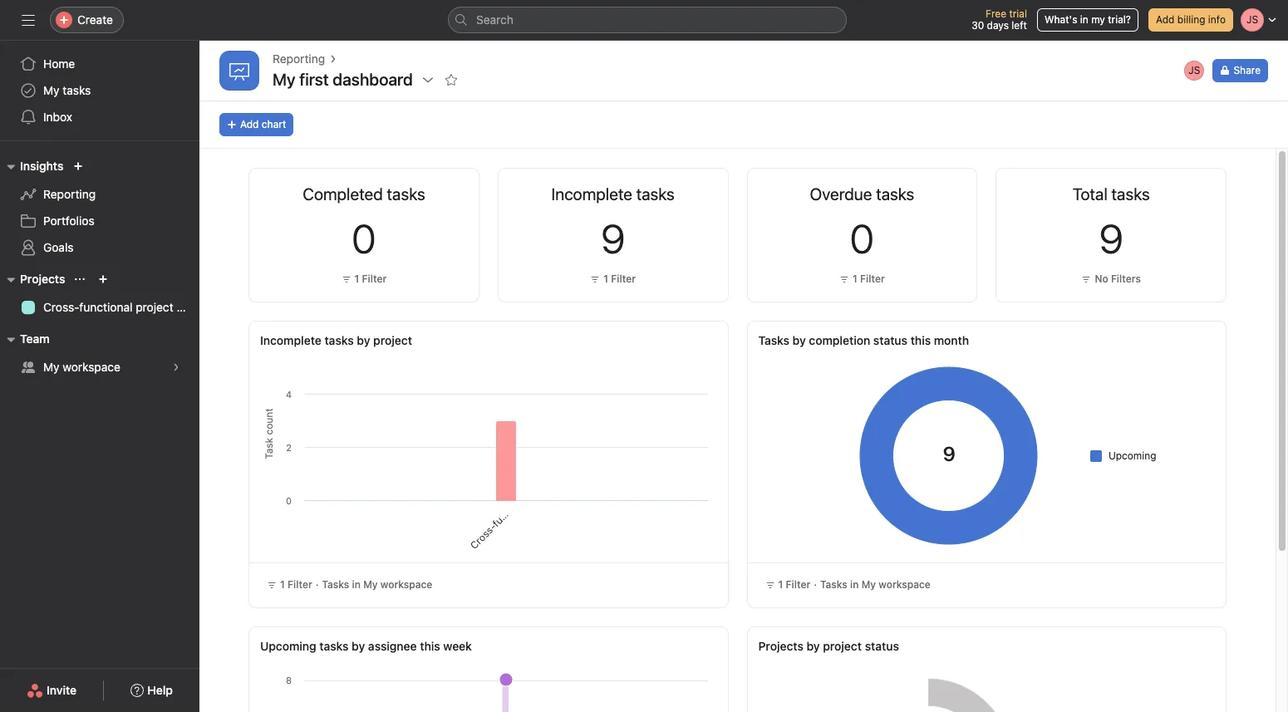 Task type: vqa. For each thing, say whether or not it's contained in the screenshot.
See details, Thought Zone (Brainstorm Space) image inside STARRED "element"
no



Task type: describe. For each thing, give the bounding box(es) containing it.
portfolios link
[[10, 208, 189, 234]]

no filters button
[[1077, 271, 1145, 288]]

search list box
[[448, 7, 847, 33]]

1 horizontal spatial reporting
[[273, 52, 325, 66]]

projects element
[[0, 264, 199, 324]]

my tasks
[[43, 83, 91, 97]]

add for add chart
[[240, 118, 259, 130]]

project status
[[823, 639, 899, 653]]

team button
[[0, 329, 50, 349]]

1 view chart image from the left
[[402, 185, 415, 199]]

portfolios
[[43, 214, 94, 228]]

in for incomplete tasks by project
[[352, 578, 361, 591]]

no filters
[[1095, 273, 1141, 285]]

invite button
[[16, 676, 87, 706]]

1 filter button for completed tasks
[[337, 271, 391, 288]]

by project
[[357, 333, 412, 347]]

functional
[[79, 300, 133, 314]]

inbox link
[[10, 104, 189, 130]]

by for projects
[[807, 639, 820, 653]]

my first dashboard
[[273, 70, 413, 89]]

see details, my workspace image
[[171, 362, 181, 372]]

my for my tasks
[[43, 83, 59, 97]]

projects button
[[0, 269, 65, 289]]

insights element
[[0, 151, 199, 264]]

status
[[873, 333, 908, 347]]

projects for projects
[[20, 272, 65, 286]]

share button
[[1213, 59, 1268, 82]]

tasks for incomplete
[[325, 333, 354, 347]]

this week
[[420, 639, 472, 653]]

trial
[[1009, 7, 1027, 20]]

info
[[1208, 13, 1226, 26]]

projects for projects by project status
[[758, 639, 804, 653]]

global element
[[0, 41, 199, 140]]

assignee
[[368, 639, 417, 653]]

my up project status
[[862, 578, 876, 591]]

left
[[1012, 19, 1027, 32]]

0 button for overdue tasks
[[850, 215, 874, 262]]

total tasks
[[1073, 184, 1150, 204]]

invite
[[47, 683, 77, 697]]

what's
[[1045, 13, 1077, 26]]

1 filter for overdue tasks
[[853, 273, 885, 285]]

1 horizontal spatial reporting link
[[273, 50, 325, 68]]

new image
[[73, 161, 83, 171]]

chart
[[262, 118, 286, 130]]

filters
[[1111, 273, 1141, 285]]

0 for overdue tasks
[[850, 215, 874, 262]]

share
[[1234, 64, 1261, 76]]

0 button for completed tasks
[[352, 215, 376, 262]]

search button
[[448, 7, 847, 33]]

reporting inside insights element
[[43, 187, 96, 201]]

insights button
[[0, 156, 63, 176]]

filter for completed tasks
[[362, 273, 387, 285]]

4 view chart image from the left
[[1149, 185, 1163, 199]]

free
[[986, 7, 1006, 20]]

add to starred image
[[444, 73, 458, 86]]

9 button for total tasks
[[1099, 215, 1123, 262]]

9 for incomplete tasks
[[601, 215, 625, 262]]

cross-functional project plan
[[43, 300, 199, 314]]

tasks for incomplete tasks by project
[[322, 578, 349, 591]]

my tasks link
[[10, 77, 189, 104]]

create button
[[50, 7, 124, 33]]

0 horizontal spatial reporting link
[[10, 181, 189, 208]]

workspace for incomplete tasks by project
[[380, 578, 432, 591]]

workspace inside teams element
[[63, 360, 120, 374]]

billing
[[1177, 13, 1205, 26]]

my workspace
[[43, 360, 120, 374]]

goals
[[43, 240, 74, 254]]

1 for overdue tasks
[[853, 273, 857, 285]]

cross-
[[43, 300, 79, 314]]

tasks for upcoming
[[319, 639, 349, 653]]

new project or portfolio image
[[98, 274, 108, 284]]

free trial 30 days left
[[972, 7, 1027, 32]]



Task type: locate. For each thing, give the bounding box(es) containing it.
0 horizontal spatial 0 button
[[352, 215, 376, 262]]

incomplete tasks by project
[[260, 333, 412, 347]]

tasks left the assignee
[[319, 639, 349, 653]]

1 vertical spatial projects
[[758, 639, 804, 653]]

workspace up project status
[[879, 578, 931, 591]]

by
[[793, 333, 806, 347], [352, 639, 365, 653], [807, 639, 820, 653]]

0 horizontal spatial 9
[[601, 215, 625, 262]]

2 horizontal spatial tasks
[[820, 578, 847, 591]]

teams element
[[0, 324, 199, 384]]

my for my workspace
[[43, 360, 59, 374]]

1 vertical spatial reporting link
[[10, 181, 189, 208]]

my inside teams element
[[43, 360, 59, 374]]

filter for incomplete tasks
[[611, 273, 636, 285]]

tasks inside global element
[[63, 83, 91, 97]]

0
[[352, 215, 376, 262], [850, 215, 874, 262]]

1 horizontal spatial 9
[[1099, 215, 1123, 262]]

1 filter
[[354, 273, 387, 285], [604, 273, 636, 285], [853, 273, 885, 285], [280, 578, 312, 591], [778, 578, 810, 591]]

1 horizontal spatial workspace
[[380, 578, 432, 591]]

0 vertical spatial reporting link
[[273, 50, 325, 68]]

tasks left by project
[[325, 333, 354, 347]]

by left 'completion'
[[793, 333, 806, 347]]

9 down incomplete tasks
[[601, 215, 625, 262]]

cross-functional project plan link
[[10, 294, 199, 321]]

tasks down home
[[63, 83, 91, 97]]

1 horizontal spatial by
[[793, 333, 806, 347]]

1 0 from the left
[[352, 215, 376, 262]]

1 horizontal spatial tasks
[[758, 333, 789, 347]]

1 vertical spatial tasks
[[325, 333, 354, 347]]

show options image
[[421, 73, 435, 86]]

reporting
[[273, 52, 325, 66], [43, 187, 96, 201]]

js
[[1189, 64, 1200, 76]]

2 horizontal spatial 1 filter button
[[835, 271, 889, 288]]

1 vertical spatial add
[[240, 118, 259, 130]]

0 vertical spatial add
[[1156, 13, 1175, 26]]

1 9 from the left
[[601, 215, 625, 262]]

9 button down incomplete tasks
[[601, 215, 625, 262]]

1 horizontal spatial in
[[850, 578, 859, 591]]

completion
[[809, 333, 870, 347]]

2 0 button from the left
[[850, 215, 874, 262]]

my right report icon
[[273, 70, 296, 89]]

view chart image
[[402, 185, 415, 199], [651, 185, 664, 199], [900, 185, 914, 199], [1149, 185, 1163, 199]]

completed tasks
[[303, 184, 425, 204]]

projects up "cross-"
[[20, 272, 65, 286]]

tasks in my workspace up project status
[[820, 578, 931, 591]]

1 9 button from the left
[[601, 215, 625, 262]]

1 horizontal spatial add
[[1156, 13, 1175, 26]]

1 filter button
[[337, 271, 391, 288], [586, 271, 640, 288], [835, 271, 889, 288]]

my up inbox
[[43, 83, 59, 97]]

0 horizontal spatial in
[[352, 578, 361, 591]]

3 1 filter button from the left
[[835, 271, 889, 288]]

0 down completed tasks
[[352, 215, 376, 262]]

9 for total tasks
[[1099, 215, 1123, 262]]

2 9 from the left
[[1099, 215, 1123, 262]]

home
[[43, 57, 75, 71]]

1 horizontal spatial 0 button
[[850, 215, 874, 262]]

projects by project status
[[758, 639, 899, 653]]

1 vertical spatial reporting
[[43, 187, 96, 201]]

reporting link down new image
[[10, 181, 189, 208]]

in
[[1080, 13, 1088, 26], [352, 578, 361, 591], [850, 578, 859, 591]]

js button
[[1183, 59, 1206, 82]]

tasks for tasks by completion status this month
[[820, 578, 847, 591]]

1 horizontal spatial tasks in my workspace
[[820, 578, 931, 591]]

9
[[601, 215, 625, 262], [1099, 215, 1123, 262]]

tasks in my workspace for completion
[[820, 578, 931, 591]]

tasks for my
[[63, 83, 91, 97]]

0 horizontal spatial workspace
[[63, 360, 120, 374]]

1 horizontal spatial projects
[[758, 639, 804, 653]]

project
[[136, 300, 173, 314]]

0 vertical spatial upcoming
[[1109, 449, 1156, 462]]

1 filter for incomplete tasks
[[604, 273, 636, 285]]

by left the assignee
[[352, 639, 365, 653]]

inbox
[[43, 110, 72, 124]]

overdue tasks
[[810, 184, 914, 204]]

projects left project status
[[758, 639, 804, 653]]

1 filter button for incomplete tasks
[[586, 271, 640, 288]]

home link
[[10, 51, 189, 77]]

tasks in my workspace
[[322, 578, 432, 591], [820, 578, 931, 591]]

1 for incomplete tasks
[[604, 273, 608, 285]]

9 button for incomplete tasks
[[601, 215, 625, 262]]

in for tasks by completion status this month
[[850, 578, 859, 591]]

0 button
[[352, 215, 376, 262], [850, 215, 874, 262]]

show options, current sort, top image
[[75, 274, 85, 284]]

add billing info button
[[1148, 8, 1233, 32]]

trial?
[[1108, 13, 1131, 26]]

3 view chart image from the left
[[900, 185, 914, 199]]

upcoming
[[1109, 449, 1156, 462], [260, 639, 316, 653]]

0 vertical spatial reporting
[[273, 52, 325, 66]]

9 button
[[601, 215, 625, 262], [1099, 215, 1123, 262]]

my for my first dashboard
[[273, 70, 296, 89]]

reporting link up my first dashboard
[[273, 50, 325, 68]]

workspace
[[63, 360, 120, 374], [380, 578, 432, 591], [879, 578, 931, 591]]

tasks
[[63, 83, 91, 97], [325, 333, 354, 347], [319, 639, 349, 653]]

tasks in my workspace up "upcoming tasks by assignee this week" at bottom left
[[322, 578, 432, 591]]

9 button up no filters button
[[1099, 215, 1123, 262]]

insights
[[20, 159, 63, 173]]

create
[[77, 12, 113, 27]]

what's in my trial? button
[[1037, 8, 1138, 32]]

0 vertical spatial tasks
[[63, 83, 91, 97]]

0 horizontal spatial projects
[[20, 272, 65, 286]]

0 vertical spatial projects
[[20, 272, 65, 286]]

1 filter button for overdue tasks
[[835, 271, 889, 288]]

this month
[[911, 333, 969, 347]]

tasks left 'completion'
[[758, 333, 789, 347]]

2 0 from the left
[[850, 215, 874, 262]]

reporting up my first dashboard
[[273, 52, 325, 66]]

0 horizontal spatial 1 filter button
[[337, 271, 391, 288]]

first dashboard
[[299, 70, 413, 89]]

incomplete tasks
[[551, 184, 675, 204]]

0 horizontal spatial by
[[352, 639, 365, 653]]

1
[[354, 273, 359, 285], [604, 273, 608, 285], [853, 273, 857, 285], [280, 578, 285, 591], [778, 578, 783, 591]]

days
[[987, 19, 1009, 32]]

my up "upcoming tasks by assignee this week" at bottom left
[[363, 578, 378, 591]]

0 horizontal spatial reporting
[[43, 187, 96, 201]]

9 up no filters button
[[1099, 215, 1123, 262]]

0 horizontal spatial 0
[[352, 215, 376, 262]]

filter for overdue tasks
[[860, 273, 885, 285]]

2 vertical spatial tasks
[[319, 639, 349, 653]]

2 9 button from the left
[[1099, 215, 1123, 262]]

tasks up "upcoming tasks by assignee this week" at bottom left
[[322, 578, 349, 591]]

my inside global element
[[43, 83, 59, 97]]

add left "billing"
[[1156, 13, 1175, 26]]

no
[[1095, 273, 1108, 285]]

1 tasks in my workspace from the left
[[322, 578, 432, 591]]

1 horizontal spatial upcoming
[[1109, 449, 1156, 462]]

1 horizontal spatial 1 filter button
[[586, 271, 640, 288]]

add inside add chart button
[[240, 118, 259, 130]]

30
[[972, 19, 984, 32]]

in up project status
[[850, 578, 859, 591]]

in up "upcoming tasks by assignee this week" at bottom left
[[352, 578, 361, 591]]

2 view chart image from the left
[[651, 185, 664, 199]]

goals link
[[10, 234, 189, 261]]

in inside button
[[1080, 13, 1088, 26]]

1 0 button from the left
[[352, 215, 376, 262]]

2 horizontal spatial by
[[807, 639, 820, 653]]

incomplete
[[260, 333, 321, 347]]

2 tasks in my workspace from the left
[[820, 578, 931, 591]]

1 horizontal spatial 0
[[850, 215, 874, 262]]

filter
[[362, 273, 387, 285], [611, 273, 636, 285], [860, 273, 885, 285], [288, 578, 312, 591], [786, 578, 810, 591]]

upcoming for upcoming
[[1109, 449, 1156, 462]]

0 down overdue tasks
[[850, 215, 874, 262]]

projects
[[20, 272, 65, 286], [758, 639, 804, 653]]

0 horizontal spatial 9 button
[[601, 215, 625, 262]]

2 horizontal spatial in
[[1080, 13, 1088, 26]]

add inside add billing info button
[[1156, 13, 1175, 26]]

0 horizontal spatial tasks
[[322, 578, 349, 591]]

workspace down cross-functional project plan "link"
[[63, 360, 120, 374]]

reporting link
[[273, 50, 325, 68], [10, 181, 189, 208]]

0 for completed tasks
[[352, 215, 376, 262]]

0 horizontal spatial upcoming
[[260, 639, 316, 653]]

1 1 filter button from the left
[[337, 271, 391, 288]]

1 vertical spatial upcoming
[[260, 639, 316, 653]]

upcoming for upcoming tasks by assignee this week
[[260, 639, 316, 653]]

add left chart at the left top of the page
[[240, 118, 259, 130]]

my down team
[[43, 360, 59, 374]]

add for add billing info
[[1156, 13, 1175, 26]]

by left project status
[[807, 639, 820, 653]]

1 for completed tasks
[[354, 273, 359, 285]]

upcoming tasks by assignee this week
[[260, 639, 472, 653]]

team
[[20, 332, 50, 346]]

add
[[1156, 13, 1175, 26], [240, 118, 259, 130]]

1 filter for completed tasks
[[354, 273, 387, 285]]

2 1 filter button from the left
[[586, 271, 640, 288]]

tasks by completion status this month
[[758, 333, 969, 347]]

tasks up projects by project status
[[820, 578, 847, 591]]

workspace up the assignee
[[380, 578, 432, 591]]

in left my at the top right
[[1080, 13, 1088, 26]]

0 button down overdue tasks
[[850, 215, 874, 262]]

help
[[147, 683, 173, 697]]

add chart button
[[219, 113, 294, 136]]

hide sidebar image
[[22, 13, 35, 27]]

plan
[[177, 300, 199, 314]]

add billing info
[[1156, 13, 1226, 26]]

0 button down completed tasks
[[352, 215, 376, 262]]

add chart
[[240, 118, 286, 130]]

0 horizontal spatial tasks in my workspace
[[322, 578, 432, 591]]

tasks in my workspace for by project
[[322, 578, 432, 591]]

my workspace link
[[10, 354, 189, 381]]

tasks
[[758, 333, 789, 347], [322, 578, 349, 591], [820, 578, 847, 591]]

my
[[1091, 13, 1105, 26]]

my
[[273, 70, 296, 89], [43, 83, 59, 97], [43, 360, 59, 374], [363, 578, 378, 591], [862, 578, 876, 591]]

0 horizontal spatial add
[[240, 118, 259, 130]]

report image
[[229, 61, 249, 81]]

help button
[[120, 676, 184, 706]]

by for tasks
[[793, 333, 806, 347]]

projects inside projects dropdown button
[[20, 272, 65, 286]]

2 horizontal spatial workspace
[[879, 578, 931, 591]]

reporting up portfolios
[[43, 187, 96, 201]]

1 horizontal spatial 9 button
[[1099, 215, 1123, 262]]

workspace for tasks by completion status this month
[[879, 578, 931, 591]]

search
[[476, 12, 514, 27]]

what's in my trial?
[[1045, 13, 1131, 26]]



